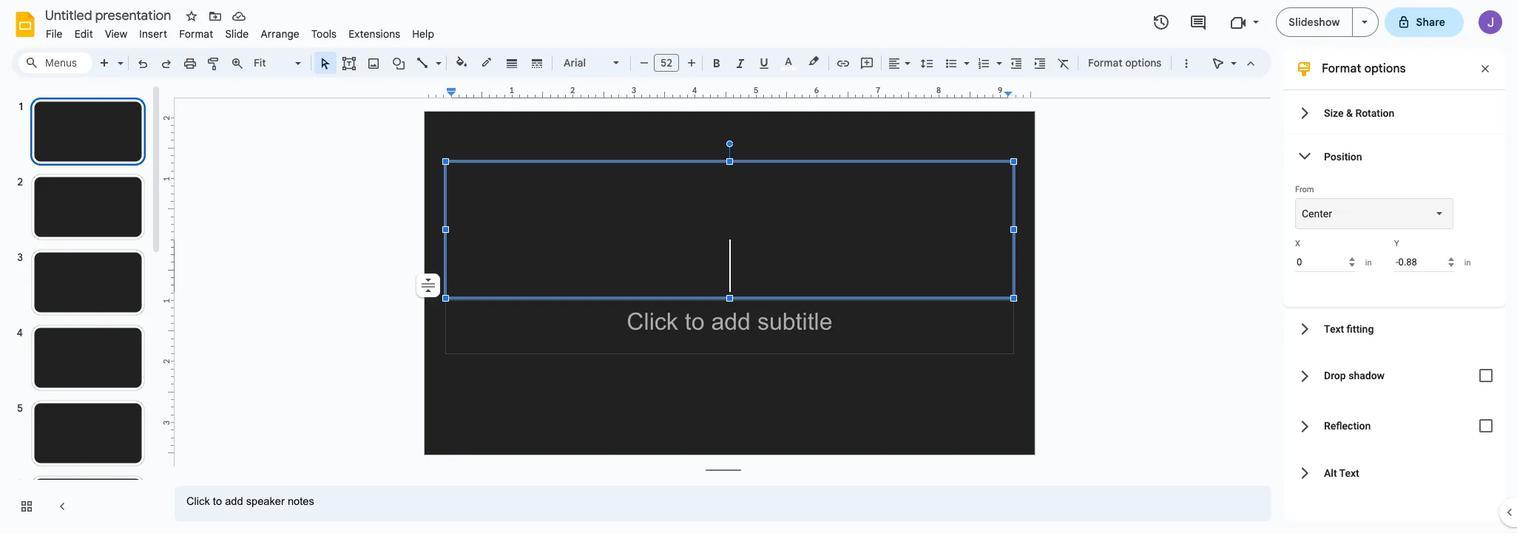 Task type: locate. For each thing, give the bounding box(es) containing it.
option inside format options application
[[416, 274, 440, 297]]

1 horizontal spatial options
[[1364, 61, 1406, 76]]

slide
[[225, 27, 249, 41]]

left margin image
[[425, 87, 456, 98]]

Menus field
[[18, 53, 92, 73]]

main toolbar
[[92, 0, 1198, 420]]

options
[[1125, 56, 1162, 70], [1364, 61, 1406, 76]]

options inside button
[[1125, 56, 1162, 70]]

text left fitting
[[1324, 323, 1344, 335]]

1 in from the left
[[1365, 258, 1372, 267]]

size & rotation
[[1324, 107, 1395, 119]]

2 horizontal spatial format
[[1322, 61, 1361, 76]]

0 horizontal spatial format
[[179, 27, 213, 41]]

0 horizontal spatial in
[[1365, 258, 1372, 267]]

2 in from the left
[[1465, 258, 1471, 267]]

1 horizontal spatial format
[[1088, 56, 1123, 70]]

shape image
[[390, 53, 407, 73]]

alt text
[[1324, 467, 1359, 479]]

in for y
[[1465, 258, 1471, 267]]

0 horizontal spatial options
[[1125, 56, 1162, 70]]

in right x position, measured in inches. value must be between -58712 and 58712 "text box"
[[1365, 258, 1372, 267]]

Toggle shadow checkbox
[[1471, 361, 1501, 391]]

select line image
[[432, 53, 442, 58]]

border dash option
[[529, 53, 546, 73]]

edit menu item
[[69, 25, 99, 43]]

format options section
[[1283, 48, 1505, 522]]

toggle shadow image
[[1471, 361, 1501, 391]]

menu bar containing file
[[40, 19, 440, 44]]

1 horizontal spatial format options
[[1322, 61, 1406, 76]]

option
[[416, 274, 440, 297]]

format options button
[[1081, 52, 1168, 74]]

in right the y position, measured in inches. value must be between -58712 and 58712 text box
[[1465, 258, 1471, 267]]

navigation
[[0, 84, 163, 533]]

toggle reflection image
[[1471, 411, 1501, 441]]

0 vertical spatial text
[[1324, 323, 1344, 335]]

arrange menu item
[[255, 25, 305, 43]]

format options inside button
[[1088, 56, 1162, 70]]

Font size text field
[[655, 54, 678, 72]]

format inside button
[[1088, 56, 1123, 70]]

size
[[1324, 107, 1344, 119]]

in
[[1365, 258, 1372, 267], [1465, 258, 1471, 267]]

slideshow
[[1289, 16, 1340, 29]]

mode and view toolbar
[[1206, 48, 1263, 78]]

format options
[[1088, 56, 1162, 70], [1322, 61, 1406, 76]]

format menu item
[[173, 25, 219, 43]]

new slide with layout image
[[114, 53, 124, 58]]

center option
[[1302, 206, 1332, 221]]

insert image image
[[365, 53, 382, 73]]

alt text tab
[[1283, 451, 1505, 495]]

format
[[179, 27, 213, 41], [1088, 56, 1123, 70], [1322, 61, 1361, 76]]

in for x
[[1365, 258, 1372, 267]]

extensions
[[349, 27, 400, 41]]

fitting
[[1347, 323, 1374, 335]]

0 horizontal spatial format options
[[1088, 56, 1162, 70]]

1 horizontal spatial in
[[1465, 258, 1471, 267]]

text
[[1324, 323, 1344, 335], [1339, 467, 1359, 479]]

help
[[412, 27, 434, 41]]

X position, measured in inches. Value must be between -58712 and 58712 text field
[[1295, 252, 1355, 272]]

numbered list menu image
[[993, 53, 1002, 58]]

help menu item
[[406, 25, 440, 43]]

x
[[1295, 239, 1300, 249]]

rotation
[[1355, 107, 1395, 119]]

text right 'alt'
[[1339, 467, 1359, 479]]

border color: transparent image
[[478, 53, 495, 72]]

&
[[1346, 107, 1353, 119]]

insert
[[139, 27, 167, 41]]

Zoom text field
[[252, 53, 293, 73]]

menu bar
[[40, 19, 440, 44]]



Task type: describe. For each thing, give the bounding box(es) containing it.
font list. arial selected. option
[[564, 53, 604, 73]]

text fitting tab
[[1283, 307, 1505, 351]]

extensions menu item
[[343, 25, 406, 43]]

reflection
[[1324, 420, 1371, 432]]

view menu item
[[99, 25, 133, 43]]

drop
[[1324, 370, 1346, 382]]

format options application
[[0, 0, 1517, 533]]

arial
[[564, 56, 586, 70]]

position
[[1324, 151, 1362, 162]]

navigation inside format options application
[[0, 84, 163, 533]]

slideshow button
[[1276, 7, 1353, 37]]

text color image
[[780, 53, 797, 70]]

fill color: transparent image
[[453, 53, 470, 72]]

insert menu item
[[133, 25, 173, 43]]

share button
[[1384, 7, 1464, 37]]

from position list box
[[1295, 198, 1454, 229]]

y
[[1394, 239, 1399, 249]]

arrange
[[261, 27, 300, 41]]

Star checkbox
[[181, 6, 202, 27]]

file
[[46, 27, 63, 41]]

shrink text on overflow image
[[418, 275, 439, 296]]

Toggle reflection checkbox
[[1471, 411, 1501, 441]]

border weight option
[[503, 53, 520, 73]]

1 vertical spatial text
[[1339, 467, 1359, 479]]

edit
[[74, 27, 93, 41]]

tools
[[311, 27, 337, 41]]

slide menu item
[[219, 25, 255, 43]]

format inside section
[[1322, 61, 1361, 76]]

from
[[1295, 185, 1314, 195]]

Zoom field
[[249, 53, 308, 74]]

text fitting
[[1324, 323, 1374, 335]]

line & paragraph spacing image
[[918, 53, 935, 73]]

position tab
[[1283, 135, 1505, 178]]

size & rotation tab
[[1283, 91, 1505, 135]]

Y position, measured in inches. Value must be between -58712 and 58712 text field
[[1394, 252, 1454, 272]]

presentation options image
[[1361, 21, 1367, 24]]

share
[[1416, 16, 1445, 29]]

drop shadow
[[1324, 370, 1385, 382]]

format options inside section
[[1322, 61, 1406, 76]]

shadow
[[1349, 370, 1385, 382]]

Font size field
[[654, 54, 685, 75]]

bulleted list menu image
[[960, 53, 970, 58]]

Rename text field
[[40, 6, 180, 24]]

menu bar inside menu bar banner
[[40, 19, 440, 44]]

center
[[1302, 208, 1332, 220]]

view
[[105, 27, 127, 41]]

right margin image
[[1004, 87, 1035, 98]]

highlight color image
[[806, 53, 822, 70]]

format inside menu item
[[179, 27, 213, 41]]

tools menu item
[[305, 25, 343, 43]]

menu bar banner
[[0, 0, 1517, 533]]

reflection tab
[[1283, 401, 1505, 451]]

options inside section
[[1364, 61, 1406, 76]]

drop shadow tab
[[1283, 351, 1505, 401]]

file menu item
[[40, 25, 69, 43]]

alt
[[1324, 467, 1337, 479]]



Task type: vqa. For each thing, say whether or not it's contained in the screenshot.
'Toggle Shadow' image
yes



